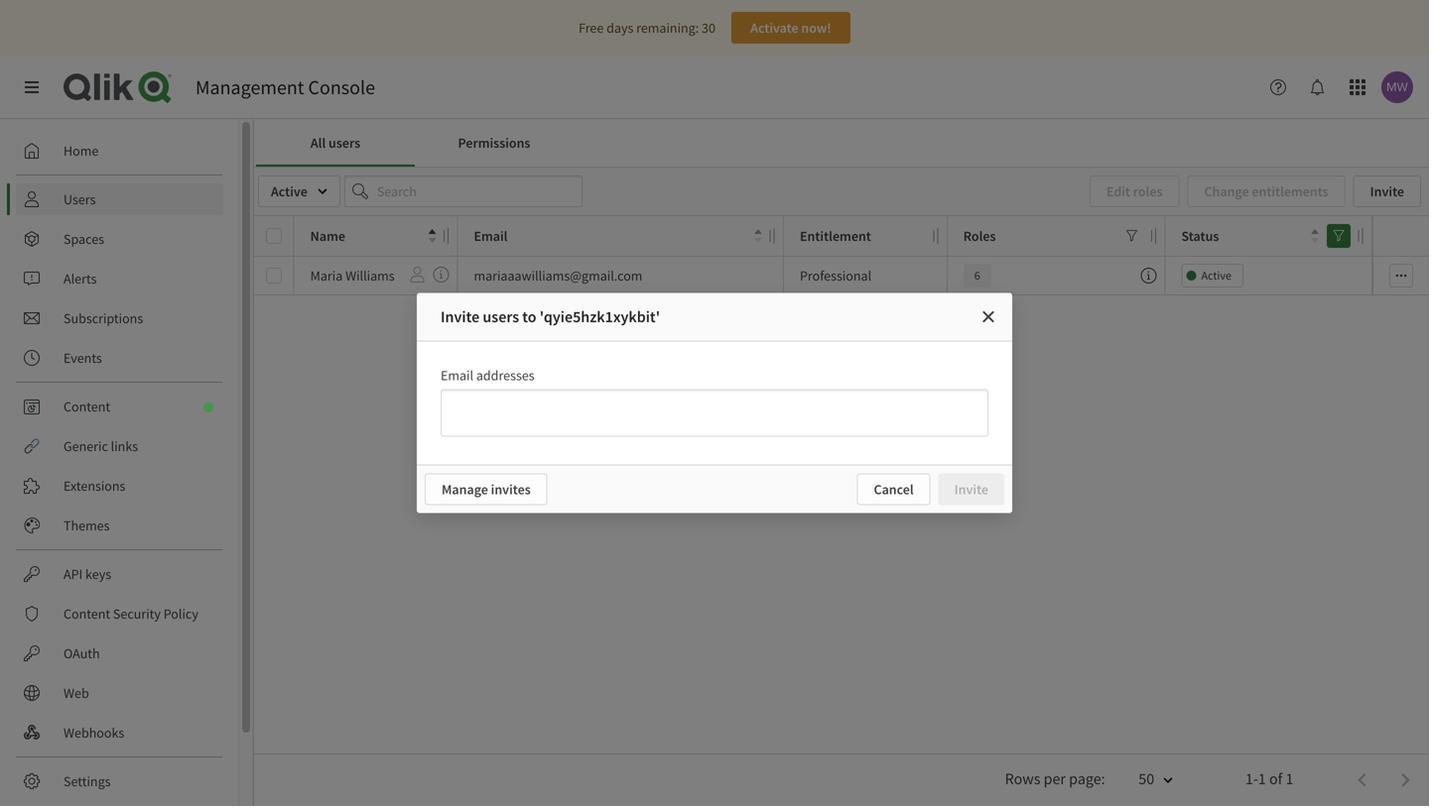 Task type: locate. For each thing, give the bounding box(es) containing it.
1 horizontal spatial users
[[483, 307, 519, 327]]

manage invites
[[442, 481, 531, 499]]

name
[[310, 227, 345, 245]]

subscriptions link
[[16, 303, 223, 334]]

professional
[[800, 267, 872, 285]]

keys
[[85, 566, 111, 584]]

1 right of
[[1286, 770, 1294, 790]]

users right all on the top left of page
[[329, 134, 360, 152]]

invite for invite
[[1370, 183, 1404, 200]]

email inside button
[[474, 227, 508, 245]]

1
[[1258, 770, 1266, 790], [1286, 770, 1294, 790]]

webhooks link
[[16, 718, 223, 749]]

invite users to 'qyie5hzk1xykbit'
[[441, 307, 660, 327]]

all users
[[311, 134, 360, 152]]

generic links
[[64, 438, 138, 456]]

email addresses
[[441, 367, 535, 385]]

1 vertical spatial users
[[483, 307, 519, 327]]

api keys link
[[16, 559, 223, 591]]

0 vertical spatial users
[[329, 134, 360, 152]]

invite for invite users to 'qyie5hzk1xykbit'
[[441, 307, 480, 327]]

email for email
[[474, 227, 508, 245]]

to
[[522, 307, 537, 327]]

spaces
[[64, 230, 104, 248]]

content down api keys
[[64, 605, 110, 623]]

events
[[64, 349, 102, 367]]

users
[[64, 191, 96, 208]]

status button
[[1182, 223, 1319, 250]]

email down search text field
[[474, 227, 508, 245]]

1 vertical spatial invite
[[441, 307, 480, 327]]

mariaaawilliams@gmail.com
[[474, 267, 643, 285]]

invite inside button
[[1370, 183, 1404, 200]]

email inside invite users to 'qyie5hzk1xykbit' dialog
[[441, 367, 473, 385]]

2 1 from the left
[[1286, 770, 1294, 790]]

name button
[[310, 223, 436, 250]]

users inside invite users to 'qyie5hzk1xykbit' dialog
[[483, 307, 519, 327]]

web link
[[16, 678, 223, 710]]

1 horizontal spatial invite
[[1370, 183, 1404, 200]]

0 horizontal spatial users
[[329, 134, 360, 152]]

0 vertical spatial email
[[474, 227, 508, 245]]

1 horizontal spatial 1
[[1286, 770, 1294, 790]]

settings
[[64, 773, 111, 791]]

users link
[[16, 184, 223, 215]]

2 content from the top
[[64, 605, 110, 623]]

web
[[64, 685, 89, 703]]

invite
[[1370, 183, 1404, 200], [441, 307, 480, 327]]

page:
[[1069, 770, 1105, 790]]

users for invite
[[483, 307, 519, 327]]

policy
[[163, 605, 198, 623]]

content
[[64, 398, 110, 416], [64, 605, 110, 623]]

email
[[474, 227, 508, 245], [441, 367, 473, 385]]

users inside 'all users' button
[[329, 134, 360, 152]]

of
[[1269, 770, 1283, 790]]

1 content from the top
[[64, 398, 110, 416]]

users
[[329, 134, 360, 152], [483, 307, 519, 327]]

1 vertical spatial content
[[64, 605, 110, 623]]

invite inside dialog
[[441, 307, 480, 327]]

extensions link
[[16, 470, 223, 502]]

themes link
[[16, 510, 223, 542]]

users left to
[[483, 307, 519, 327]]

webhooks
[[64, 725, 124, 742]]

tab panel
[[254, 167, 1429, 807]]

1 vertical spatial email
[[441, 367, 473, 385]]

tab list
[[256, 119, 1427, 167]]

1 left of
[[1258, 770, 1266, 790]]

0 horizontal spatial invite
[[441, 307, 480, 327]]

content up the generic
[[64, 398, 110, 416]]

security
[[113, 605, 161, 623]]

0 vertical spatial invite
[[1370, 183, 1404, 200]]

0 vertical spatial content
[[64, 398, 110, 416]]

spaces link
[[16, 223, 223, 255]]

api
[[64, 566, 83, 584]]

tab panel containing rows per page:
[[254, 167, 1429, 807]]

activate now! link
[[731, 12, 851, 44]]

Search text field
[[344, 176, 582, 207]]

per
[[1044, 770, 1066, 790]]

permissions button
[[415, 119, 574, 167]]

content link
[[16, 391, 223, 423]]

navigation pane element
[[0, 127, 238, 807]]

cancel button
[[857, 474, 931, 506]]

extensions
[[64, 477, 125, 495]]

maria
[[310, 267, 343, 285]]

oauth link
[[16, 638, 223, 670]]

email left addresses
[[441, 367, 473, 385]]

tab list containing all users
[[256, 119, 1427, 167]]

content for content
[[64, 398, 110, 416]]

roles
[[964, 227, 996, 245]]

0 horizontal spatial 1
[[1258, 770, 1266, 790]]



Task type: vqa. For each thing, say whether or not it's contained in the screenshot.
the left '.'
no



Task type: describe. For each thing, give the bounding box(es) containing it.
generic
[[64, 438, 108, 456]]

console
[[308, 75, 375, 100]]

themes
[[64, 517, 110, 535]]

now!
[[801, 19, 831, 37]]

invite users to 'qyie5hzk1xykbit' dialog
[[417, 293, 1012, 514]]

addresses
[[476, 367, 535, 385]]

rows per page:
[[1005, 770, 1105, 790]]

links
[[111, 438, 138, 456]]

users for all
[[329, 134, 360, 152]]

activate now!
[[751, 19, 831, 37]]

invite button
[[1354, 176, 1421, 207]]

manage
[[442, 481, 488, 499]]

1 1 from the left
[[1258, 770, 1266, 790]]

invites
[[491, 481, 531, 499]]

all
[[311, 134, 326, 152]]

status
[[1182, 227, 1219, 245]]

1-
[[1246, 770, 1258, 790]]

active
[[1201, 268, 1232, 283]]

'qyie5hzk1xykbit'
[[540, 307, 660, 327]]

free
[[579, 19, 604, 37]]

permissions
[[458, 134, 530, 152]]

alerts
[[64, 270, 97, 288]]

1-1 of 1
[[1246, 770, 1294, 790]]

remaining:
[[636, 19, 699, 37]]

30
[[702, 19, 716, 37]]

new connector image
[[203, 403, 213, 413]]

management
[[196, 75, 304, 100]]

content security policy
[[64, 605, 198, 623]]

subscriptions
[[64, 310, 143, 328]]

home link
[[16, 135, 223, 167]]

events link
[[16, 342, 223, 374]]

oauth
[[64, 645, 100, 663]]

email button
[[474, 223, 762, 250]]

close sidebar menu image
[[24, 79, 40, 95]]

alerts link
[[16, 263, 223, 295]]

generic links link
[[16, 431, 223, 463]]

activate
[[751, 19, 799, 37]]

all users button
[[256, 119, 415, 167]]

home
[[64, 142, 99, 160]]

management console
[[196, 75, 375, 100]]

cancel
[[874, 481, 914, 499]]

manage invites button
[[425, 474, 548, 506]]

maria williams
[[310, 267, 395, 285]]

williams
[[345, 267, 395, 285]]

rows
[[1005, 770, 1041, 790]]

content for content security policy
[[64, 605, 110, 623]]

entitlement
[[800, 227, 871, 245]]

api keys
[[64, 566, 111, 584]]

free days remaining: 30
[[579, 19, 716, 37]]

content security policy link
[[16, 599, 223, 630]]

email for email addresses
[[441, 367, 473, 385]]

days
[[607, 19, 634, 37]]

6
[[974, 268, 980, 283]]

settings link
[[16, 766, 223, 798]]

management console element
[[196, 75, 375, 100]]



